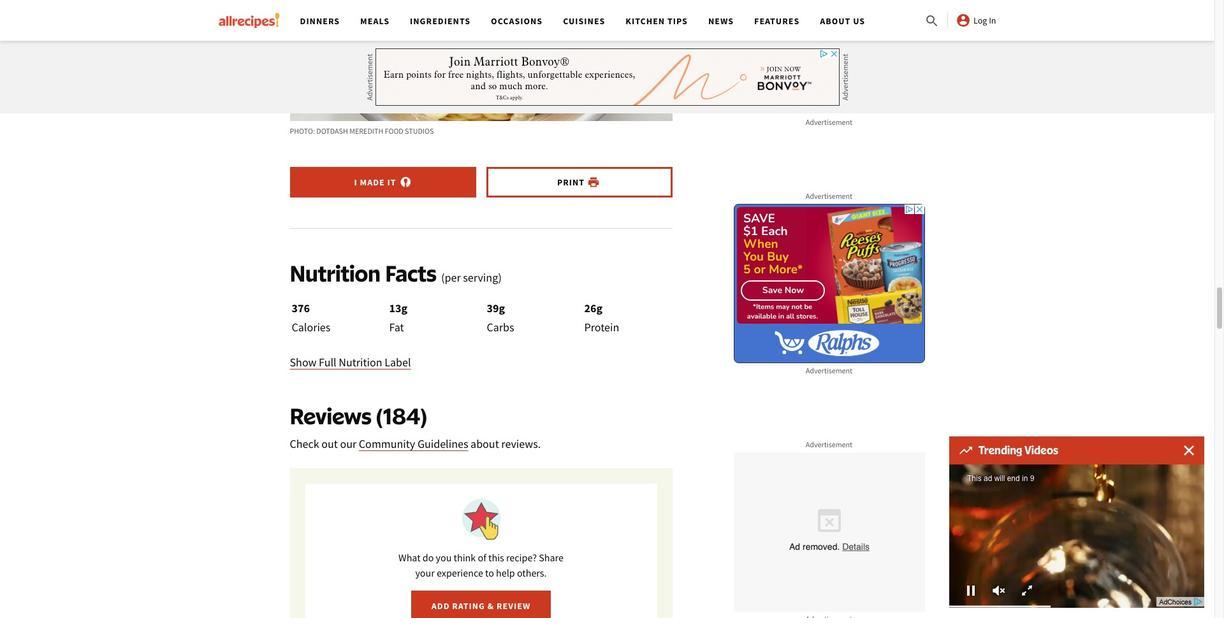 Task type: vqa. For each thing, say whether or not it's contained in the screenshot.
For
no



Task type: describe. For each thing, give the bounding box(es) containing it.
rating
[[452, 601, 485, 612]]

26g protein
[[584, 301, 619, 335]]

39g carbs
[[487, 301, 514, 335]]

think
[[454, 552, 476, 564]]

0 vertical spatial advertisement region
[[375, 48, 839, 106]]

share
[[539, 552, 564, 564]]

us
[[853, 15, 865, 27]]

full
[[319, 355, 336, 370]]

occasions
[[491, 15, 543, 27]]

close image
[[1184, 446, 1194, 456]]

meals link
[[360, 15, 390, 27]]

1 vertical spatial advertisement region
[[734, 204, 925, 363]]

to
[[485, 567, 494, 580]]

kitchen tips
[[626, 15, 688, 27]]

trending videos
[[979, 444, 1058, 457]]

do
[[423, 552, 434, 564]]

i
[[354, 177, 357, 188]]

navigation containing dinners
[[290, 0, 925, 41]]

nutrition inside button
[[339, 355, 382, 370]]

others.
[[517, 567, 547, 580]]

about us link
[[820, 15, 865, 27]]

an overhead view of a pot of quick and easy chicken spaghetti image
[[290, 0, 672, 122]]

show full nutrition label button
[[290, 354, 411, 372]]

in
[[989, 15, 996, 26]]

add rating & review button
[[411, 591, 551, 618]]

log
[[974, 15, 987, 26]]

account image
[[956, 13, 971, 28]]

i made it button
[[290, 167, 476, 198]]

our
[[340, 437, 357, 452]]

(184)
[[376, 402, 427, 430]]

features
[[754, 15, 800, 27]]

you
[[436, 552, 452, 564]]

(per
[[441, 270, 461, 285]]

print button
[[486, 167, 672, 198]]

376
[[292, 301, 310, 316]]

tips
[[668, 15, 688, 27]]

check out our community guidelines about reviews.
[[290, 437, 541, 452]]

news
[[708, 15, 734, 27]]

kitchen tips link
[[626, 15, 688, 27]]

home image
[[218, 13, 280, 28]]

label
[[385, 355, 411, 370]]

trending
[[979, 444, 1022, 457]]

serving)
[[463, 270, 502, 285]]

meredith
[[350, 126, 383, 136]]

13g
[[389, 301, 408, 316]]

occasions link
[[491, 15, 543, 27]]

cuisines
[[563, 15, 605, 27]]

dinners link
[[300, 15, 340, 27]]

food
[[385, 126, 403, 136]]

your
[[415, 567, 435, 580]]

kitchen
[[626, 15, 665, 27]]

&
[[488, 601, 494, 612]]

13g fat
[[389, 301, 408, 335]]



Task type: locate. For each thing, give the bounding box(es) containing it.
nutrition right full
[[339, 355, 382, 370]]

this
[[488, 552, 504, 564]]

it
[[387, 177, 396, 188]]

facts
[[385, 260, 437, 287]]

help
[[496, 567, 515, 580]]

nutrition
[[290, 260, 381, 287], [339, 355, 382, 370]]

dotdash
[[316, 126, 348, 136]]

dotdash meredith food studios
[[316, 126, 434, 136]]

reviews (184)
[[290, 402, 427, 430]]

add rating & review
[[431, 601, 531, 612]]

search image
[[925, 13, 940, 29]]

advertisement region
[[375, 48, 839, 106], [734, 204, 925, 363], [734, 453, 925, 612]]

about
[[471, 437, 499, 452]]

videos
[[1025, 444, 1058, 457]]

376 calories
[[292, 301, 330, 335]]

studios
[[405, 126, 434, 136]]

2 vertical spatial advertisement region
[[734, 453, 925, 612]]

1 vertical spatial nutrition
[[339, 355, 382, 370]]

navigation
[[290, 0, 925, 41]]

made
[[360, 177, 385, 188]]

reviews
[[290, 402, 372, 430]]

fat
[[389, 320, 404, 335]]

review
[[497, 601, 531, 612]]

spoon image
[[399, 176, 412, 189]]

i made it
[[354, 177, 396, 188]]

log in link
[[956, 13, 996, 28]]

show full nutrition label
[[290, 355, 411, 370]]

check
[[290, 437, 319, 452]]

features link
[[754, 15, 800, 27]]

video player application
[[949, 465, 1204, 608]]

ingredients link
[[410, 15, 471, 27]]

community
[[359, 437, 415, 452]]

nutrition up 376
[[290, 260, 381, 287]]

39g
[[487, 301, 505, 316]]

guidelines
[[418, 437, 468, 452]]

0 vertical spatial nutrition
[[290, 260, 381, 287]]

about us
[[820, 15, 865, 27]]

meals
[[360, 15, 390, 27]]

unmute button group
[[985, 581, 1013, 601]]

what
[[399, 552, 421, 564]]

about
[[820, 15, 851, 27]]

trending image
[[960, 447, 972, 455]]

nutrition facts (per serving)
[[290, 260, 502, 287]]

what do you think of this recipe? share your experience to help others.
[[399, 552, 564, 580]]

carbs
[[487, 320, 514, 335]]

dinners
[[300, 15, 340, 27]]

news link
[[708, 15, 734, 27]]

26g
[[584, 301, 603, 316]]

show
[[290, 355, 317, 370]]

recipe?
[[506, 552, 537, 564]]

reviews.
[[501, 437, 541, 452]]

print
[[557, 177, 585, 188]]

log in
[[974, 15, 996, 26]]

protein
[[584, 320, 619, 335]]

experience
[[437, 567, 483, 580]]

calories
[[292, 320, 330, 335]]

print image
[[587, 176, 600, 189]]

add
[[431, 601, 450, 612]]

cuisines link
[[563, 15, 605, 27]]

ingredients
[[410, 15, 471, 27]]

of
[[478, 552, 486, 564]]

community guidelines link
[[359, 437, 468, 452]]

out
[[321, 437, 338, 452]]



